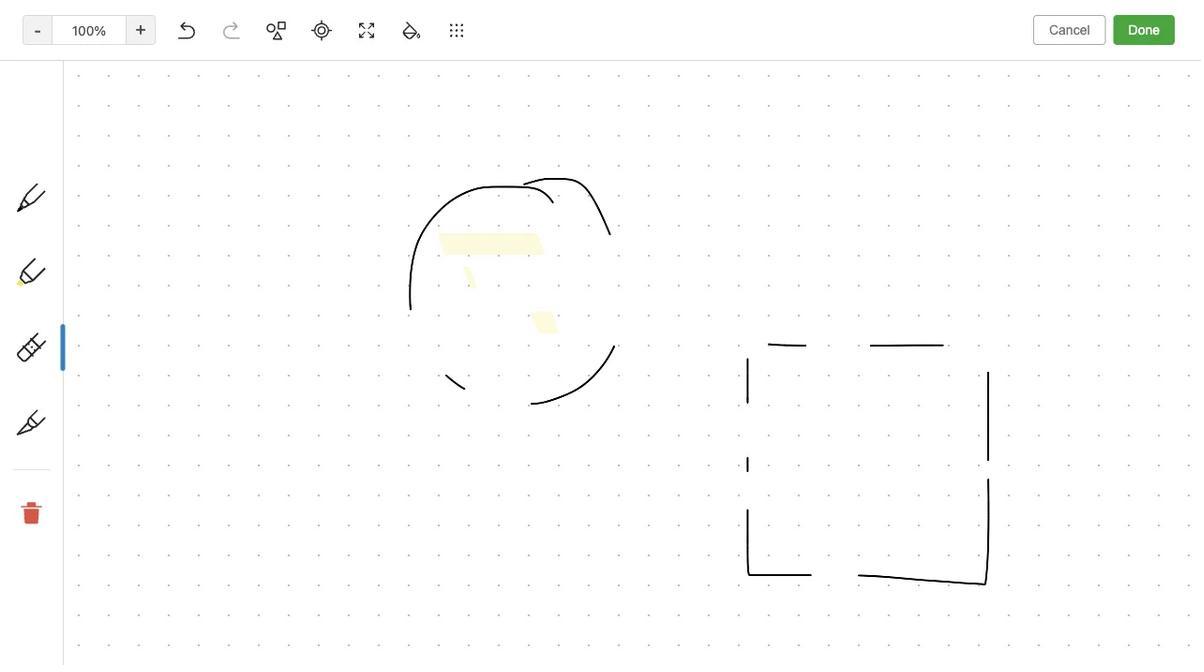Task type: describe. For each thing, give the bounding box(es) containing it.
on
[[130, 224, 144, 238]]

a few minutes ago
[[249, 319, 346, 332]]

changes
[[1101, 640, 1150, 654]]

try evernote personal for free:
[[405, 11, 596, 26]]

went
[[285, 165, 314, 180]]

didn't
[[387, 165, 422, 180]]

says
[[249, 277, 529, 312]]

interpretive,
[[348, 277, 421, 293]]

8
[[248, 96, 256, 112]]

shortcuts
[[42, 184, 101, 200]]

3,
[[365, 482, 377, 498]]

saved
[[1153, 640, 1186, 654]]

am
[[413, 482, 433, 498]]

click the
[[34, 224, 87, 238]]

outlines
[[249, 336, 297, 352]]

note window element
[[0, 0, 1201, 666]]

settings image
[[191, 15, 214, 38]]

notes for lecture
[[300, 370, 335, 385]]

ago inside lecture notes topic: course: date: professor/speaker: questions notes summary a few minutes ago
[[326, 432, 346, 445]]

tend
[[280, 297, 307, 312]]

icon
[[103, 224, 126, 238]]

you inside essay outline most analytical, interpretive, or persuasive es says tend to follow the same basic pattern. this structure should help you formulate effective outlines for most ...
[[382, 316, 404, 332]]

share button
[[1088, 45, 1156, 75]]

persuasive
[[440, 277, 505, 293]]

9:30
[[380, 482, 409, 498]]

2 cell from the top
[[0, 552, 217, 575]]

outline
[[289, 257, 331, 273]]

your
[[60, 203, 86, 217]]

add a reminder image
[[594, 636, 616, 658]]

tasks
[[41, 466, 75, 481]]

new
[[260, 502, 285, 518]]

date:
[[340, 390, 372, 405]]

font color image
[[1040, 90, 1087, 116]]

lecture notes topic: course: date: professor/speaker: questions notes summary a few minutes ago
[[249, 370, 490, 445]]

scratch pad - nov 3, 9:30 am
[[249, 482, 433, 498]]

upgrade button
[[11, 580, 214, 617]]

1 cell from the top
[[0, 530, 217, 552]]

2 well? from the left
[[444, 165, 474, 180]]

icon on a note, notebook, stack or tag to add it here.
[[34, 224, 172, 272]]

essay outline most analytical, interpretive, or persuasive es says tend to follow the same basic pattern. this structure should help you formulate effective outlines for most ...
[[249, 257, 538, 352]]

or inside icon on a note, notebook, stack or tag to add it here.
[[160, 241, 172, 255]]

evernote
[[428, 11, 483, 26]]

upgrade
[[97, 591, 153, 606]]

for inside essay outline most analytical, interpretive, or persuasive es says tend to follow the same basic pattern. this structure should help you formulate effective outlines for most ...
[[301, 336, 317, 352]]

should
[[308, 316, 349, 332]]

new
[[41, 107, 68, 123]]

Search text field
[[24, 54, 201, 88]]

personal
[[487, 11, 540, 26]]

summary
[[353, 409, 411, 425]]

few inside send email a few minutes ago
[[259, 639, 278, 652]]

i
[[539, 165, 542, 180]]

8 notes
[[248, 96, 293, 112]]

essay
[[249, 257, 285, 273]]

recent notes
[[22, 300, 98, 314]]

insert image
[[595, 90, 623, 116]]

shortcut
[[116, 203, 165, 217]]

add tag image
[[625, 636, 648, 658]]

3 what from the left
[[478, 165, 510, 180]]

most
[[321, 336, 351, 352]]

note list element
[[225, 38, 582, 666]]

try
[[405, 11, 424, 26]]

a new idea
[[249, 502, 314, 518]]

send
[[249, 615, 280, 630]]

this
[[512, 297, 538, 312]]

1 well? from the left
[[318, 165, 348, 180]]

questions
[[249, 409, 311, 425]]

more image
[[1117, 90, 1175, 116]]

the inside essay outline most analytical, interpretive, or persuasive es says tend to follow the same basic pattern. this structure should help you formulate effective outlines for most ...
[[366, 297, 385, 312]]

note,
[[34, 241, 63, 255]]

es
[[509, 277, 529, 293]]

analytical,
[[283, 277, 344, 293]]

1 few from the top
[[259, 319, 278, 332]]

2 what from the left
[[351, 165, 383, 180]]

minutes inside lecture notes topic: course: date: professor/speaker: questions notes summary a few minutes ago
[[281, 432, 323, 445]]

2 group from the top
[[0, 530, 217, 605]]

expand note image
[[595, 49, 618, 71]]

Note Editor text field
[[0, 0, 1201, 666]]

topic:
[[249, 390, 286, 405]]

what went well? what didn't go well? what can i improve on?
[[249, 165, 542, 200]]

notebooks
[[42, 507, 108, 522]]

pad
[[301, 482, 324, 498]]

nov
[[337, 482, 362, 498]]

notes for 8
[[259, 96, 293, 112]]

professor/speaker:
[[376, 390, 490, 405]]

can
[[513, 165, 535, 180]]

it
[[95, 258, 102, 272]]



Task type: locate. For each thing, give the bounding box(es) containing it.
stack
[[126, 241, 157, 255]]

-
[[328, 482, 334, 498]]

share
[[1104, 52, 1140, 68]]

what left the didn't
[[351, 165, 383, 180]]

tree
[[0, 147, 225, 666]]

shortcuts button
[[0, 177, 217, 207]]

home link
[[0, 147, 225, 177]]

all changes saved
[[1084, 640, 1186, 654]]

scratch
[[249, 482, 297, 498]]

2 vertical spatial minutes
[[281, 639, 323, 652]]

recent
[[22, 300, 61, 314]]

you inside note window element
[[1052, 53, 1073, 67]]

minutes down email
[[281, 639, 323, 652]]

tasks button
[[0, 459, 217, 489]]

1 horizontal spatial to
[[311, 297, 323, 312]]

1 horizontal spatial for
[[544, 11, 561, 26]]

2 vertical spatial ago
[[326, 639, 346, 652]]

0 vertical spatial to
[[55, 258, 67, 272]]

few inside lecture notes topic: course: date: professor/speaker: questions notes summary a few minutes ago
[[259, 432, 278, 445]]

to inside essay outline most analytical, interpretive, or persuasive es says tend to follow the same basic pattern. this structure should help you formulate effective outlines for most ...
[[311, 297, 323, 312]]

or
[[160, 241, 172, 255], [424, 277, 437, 293]]

to
[[55, 258, 67, 272], [311, 297, 323, 312]]

0 horizontal spatial for
[[301, 336, 317, 352]]

course:
[[289, 390, 336, 405]]

0 vertical spatial ago
[[326, 319, 346, 332]]

0 horizontal spatial notes
[[259, 96, 293, 112]]

1 horizontal spatial well?
[[444, 165, 474, 180]]

0 horizontal spatial to
[[55, 258, 67, 272]]

2 minutes from the top
[[281, 432, 323, 445]]

only
[[1023, 53, 1049, 67]]

on?
[[301, 184, 323, 200]]

3 minutes from the top
[[281, 639, 323, 652]]

you down same
[[382, 316, 404, 332]]

first notebook button
[[640, 47, 753, 73]]

cell
[[0, 530, 217, 552], [0, 552, 217, 575]]

email
[[284, 615, 316, 630]]

1 what from the left
[[249, 165, 281, 180]]

tag
[[34, 258, 52, 272]]

1 horizontal spatial the
[[366, 297, 385, 312]]

the
[[65, 224, 83, 238], [366, 297, 385, 312]]

go
[[425, 165, 441, 180]]

1 group from the top
[[0, 185, 217, 436]]

1 vertical spatial ago
[[326, 432, 346, 445]]

a right "on"
[[147, 224, 154, 238]]

group
[[0, 185, 217, 436], [0, 530, 217, 605]]

the down the your
[[65, 224, 83, 238]]

1 horizontal spatial you
[[1052, 53, 1073, 67]]

help
[[352, 316, 378, 332]]

a down the questions
[[249, 432, 256, 445]]

first notebook
[[663, 53, 747, 67]]

send email a few minutes ago
[[249, 615, 346, 652]]

1 minutes from the top
[[281, 319, 323, 332]]

1 vertical spatial for
[[301, 336, 317, 352]]

1 vertical spatial minutes
[[281, 432, 323, 445]]

minutes down tend
[[281, 319, 323, 332]]

click
[[34, 224, 62, 238]]

tree containing home
[[0, 147, 225, 666]]

for
[[544, 11, 561, 26], [301, 336, 317, 352]]

what
[[249, 165, 281, 180], [351, 165, 383, 180], [478, 165, 510, 180]]

a left new
[[249, 502, 257, 518]]

notes up course:
[[300, 370, 335, 385]]

0 horizontal spatial what
[[249, 165, 281, 180]]

ago
[[326, 319, 346, 332], [326, 432, 346, 445], [326, 639, 346, 652]]

well? up on?
[[318, 165, 348, 180]]

0 vertical spatial few
[[259, 319, 278, 332]]

0 vertical spatial for
[[544, 11, 561, 26]]

what up improve
[[249, 165, 281, 180]]

a inside lecture notes topic: course: date: professor/speaker: questions notes summary a few minutes ago
[[249, 432, 256, 445]]

2 vertical spatial few
[[259, 639, 278, 652]]

you right only
[[1052, 53, 1073, 67]]

well?
[[318, 165, 348, 180], [444, 165, 474, 180]]

2 few from the top
[[259, 432, 278, 445]]

1 vertical spatial notes
[[300, 370, 335, 385]]

minutes inside send email a few minutes ago
[[281, 639, 323, 652]]

1 ago from the top
[[326, 319, 346, 332]]

group containing add your first shortcut
[[0, 185, 217, 436]]

notes up tasks
[[41, 436, 77, 451]]

follow
[[327, 297, 362, 312]]

the down the interpretive,
[[366, 297, 385, 312]]

a up outlines
[[249, 319, 256, 332]]

what left can
[[478, 165, 510, 180]]

only you
[[1023, 53, 1073, 67]]

minutes down the questions
[[281, 432, 323, 445]]

few down send
[[259, 639, 278, 652]]

1 vertical spatial the
[[366, 297, 385, 312]]

home
[[41, 154, 77, 170]]

ago inside send email a few minutes ago
[[326, 639, 346, 652]]

1 vertical spatial few
[[259, 432, 278, 445]]

heading level image
[[800, 90, 897, 116]]

most
[[249, 277, 280, 293]]

a inside send email a few minutes ago
[[249, 639, 256, 652]]

add
[[34, 203, 57, 217]]

1 vertical spatial you
[[382, 316, 404, 332]]

effective
[[469, 316, 521, 332]]

first
[[663, 53, 688, 67]]

2 ago from the top
[[326, 432, 346, 445]]

1 horizontal spatial notes
[[300, 370, 335, 385]]

free:
[[565, 11, 596, 26]]

0 vertical spatial group
[[0, 185, 217, 436]]

to down analytical,
[[311, 297, 323, 312]]

lecture
[[249, 370, 297, 385]]

notes right "8"
[[259, 96, 293, 112]]

or right stack
[[160, 241, 172, 255]]

to inside icon on a note, notebook, stack or tag to add it here.
[[55, 258, 67, 272]]

0 vertical spatial you
[[1052, 53, 1073, 67]]

few down the questions
[[259, 432, 278, 445]]

notes
[[265, 56, 317, 78], [65, 300, 98, 314], [314, 409, 350, 425], [41, 436, 77, 451]]

add your first shortcut
[[34, 203, 165, 217]]

0 vertical spatial or
[[160, 241, 172, 255]]

1 vertical spatial or
[[424, 277, 437, 293]]

few
[[259, 319, 278, 332], [259, 432, 278, 445], [259, 639, 278, 652]]

font size image
[[994, 90, 1036, 116]]

notes right recent
[[65, 300, 98, 314]]

3 ago from the top
[[326, 639, 346, 652]]

first
[[89, 203, 113, 217]]

0 vertical spatial the
[[65, 224, 83, 238]]

for down a few minutes ago
[[301, 336, 317, 352]]

cell up upgrade 'popup button'
[[0, 552, 217, 575]]

1 horizontal spatial what
[[351, 165, 383, 180]]

what went well? what didn't go well? what can i improve on? button
[[225, 128, 568, 240]]

few up outlines
[[259, 319, 278, 332]]

idea
[[289, 502, 314, 518]]

cell down notebooks on the left bottom of the page
[[0, 530, 217, 552]]

basic
[[425, 297, 457, 312]]

structure
[[249, 316, 305, 332]]

notes inside lecture notes topic: course: date: professor/speaker: questions notes summary a few minutes ago
[[300, 370, 335, 385]]

improve
[[249, 184, 298, 200]]

add
[[70, 258, 92, 272]]

font family image
[[902, 90, 989, 116]]

expand notebooks image
[[5, 507, 20, 522]]

new button
[[11, 98, 214, 132]]

notes down course:
[[314, 409, 350, 425]]

0 horizontal spatial you
[[382, 316, 404, 332]]

1 vertical spatial group
[[0, 530, 217, 605]]

a inside icon on a note, notebook, stack or tag to add it here.
[[147, 224, 154, 238]]

notes inside lecture notes topic: course: date: professor/speaker: questions notes summary a few minutes ago
[[314, 409, 350, 425]]

minutes
[[281, 319, 323, 332], [281, 432, 323, 445], [281, 639, 323, 652]]

a down send
[[249, 639, 256, 652]]

you
[[1052, 53, 1073, 67], [382, 316, 404, 332]]

here.
[[106, 258, 135, 272]]

same
[[389, 297, 421, 312]]

...
[[355, 336, 366, 352]]

to right 'tag'
[[55, 258, 67, 272]]

3 few from the top
[[259, 639, 278, 652]]

for left free:
[[544, 11, 561, 26]]

1 vertical spatial to
[[311, 297, 323, 312]]

notebooks link
[[0, 500, 217, 530]]

notes link
[[0, 429, 217, 459]]

notebook
[[691, 53, 747, 67]]

0 vertical spatial notes
[[259, 96, 293, 112]]

0 horizontal spatial well?
[[318, 165, 348, 180]]

0 horizontal spatial the
[[65, 224, 83, 238]]

None search field
[[24, 54, 201, 88]]

0 vertical spatial minutes
[[281, 319, 323, 332]]

or inside essay outline most analytical, interpretive, or persuasive es says tend to follow the same basic pattern. this structure should help you formulate effective outlines for most ...
[[424, 277, 437, 293]]

notes up the 8 notes
[[265, 56, 317, 78]]

1 horizontal spatial or
[[424, 277, 437, 293]]

well? right "go"
[[444, 165, 474, 180]]

all
[[1084, 640, 1098, 654]]

or up basic
[[424, 277, 437, 293]]

a
[[147, 224, 154, 238], [249, 319, 256, 332], [249, 432, 256, 445], [249, 502, 257, 518], [249, 639, 256, 652]]

0 horizontal spatial or
[[160, 241, 172, 255]]

notebook,
[[66, 241, 123, 255]]

2 horizontal spatial what
[[478, 165, 510, 180]]



Task type: vqa. For each thing, say whether or not it's contained in the screenshot.
the Scratch Pad - Nov 3, 9:30 AM
yes



